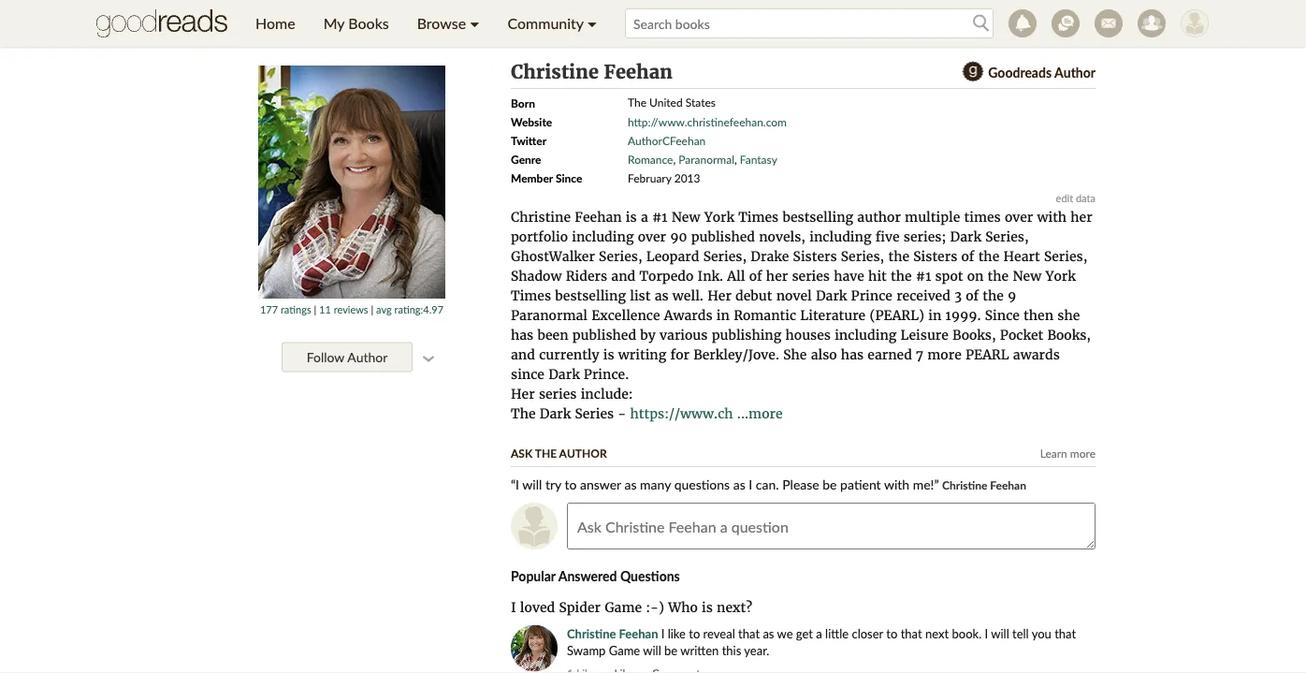 Task type: vqa. For each thing, say whether or not it's contained in the screenshot.
Author corresponding to Goodreads Author
yes



Task type: locate. For each thing, give the bounding box(es) containing it.
http://www.christinefeehan.com
[[628, 115, 787, 128]]

"i
[[511, 476, 520, 492]]

1 vertical spatial the
[[511, 405, 536, 422]]

1 horizontal spatial new
[[1013, 267, 1042, 284]]

will left tell
[[992, 626, 1010, 641]]

york down paranormal link
[[705, 208, 735, 225]]

1 vertical spatial since
[[985, 307, 1020, 323]]

2 in from the left
[[929, 307, 942, 323]]

0 vertical spatial will
[[523, 476, 542, 492]]

0 horizontal spatial books,
[[953, 326, 997, 343]]

her down drake
[[767, 267, 788, 284]]

1 vertical spatial with
[[885, 476, 910, 492]]

that up year.
[[739, 626, 760, 641]]

christine up portfolio
[[511, 208, 571, 225]]

2 ▾ from the left
[[588, 14, 597, 32]]

book.
[[953, 626, 982, 641]]

christine feehan up the united states website
[[511, 60, 673, 84]]

author for goodreads author
[[1055, 64, 1096, 80]]

game down christine feehan link
[[609, 643, 641, 658]]

0 horizontal spatial will
[[523, 476, 542, 492]]

3 that from the left
[[1055, 626, 1077, 641]]

#1 up received at right
[[916, 267, 932, 284]]

york up she at right top
[[1046, 267, 1076, 284]]

that
[[739, 626, 760, 641], [901, 626, 923, 641], [1055, 626, 1077, 641]]

0 horizontal spatial series
[[539, 385, 577, 402]]

0 horizontal spatial with
[[885, 476, 910, 492]]

1 horizontal spatial bestselling
[[783, 208, 854, 225]]

with left 'me!"'
[[885, 476, 910, 492]]

christine feehan
[[511, 60, 673, 84], [567, 626, 659, 641]]

feehan inside '"i will try to answer as many questions as i can. please be patient with me!" christine feehan'
[[991, 478, 1027, 491]]

▾ inside community ▾ "popup button"
[[588, 14, 597, 32]]

written
[[681, 643, 719, 658]]

1 horizontal spatial her
[[1071, 208, 1093, 225]]

1 horizontal spatial in
[[929, 307, 942, 323]]

0 horizontal spatial her
[[511, 385, 535, 402]]

browse
[[417, 14, 466, 32]]

a inside "i like to reveal that as we get a little closer to that next book. i will tell you that swamp game will be written this year."
[[817, 626, 823, 641]]

united
[[650, 95, 683, 109]]

sisters down series;
[[914, 248, 958, 264]]

the up on
[[979, 248, 1000, 264]]

well.
[[673, 287, 704, 304]]

home link
[[242, 0, 310, 47]]

feehan right 'me!"'
[[991, 478, 1027, 491]]

will right the "i
[[523, 476, 542, 492]]

0 horizontal spatial more
[[928, 346, 962, 363]]

website
[[511, 115, 553, 128]]

1 vertical spatial is
[[604, 346, 615, 363]]

1 horizontal spatial york
[[1046, 267, 1076, 284]]

new
[[672, 208, 701, 225], [1013, 267, 1042, 284]]

books, down she at right top
[[1048, 326, 1091, 343]]

a down february
[[641, 208, 648, 225]]

excellence
[[592, 307, 661, 323]]

feehan up ghostwalker
[[575, 208, 622, 225]]

christine right 'me!"'
[[943, 478, 988, 491]]

0 horizontal spatial paranormal
[[511, 307, 588, 323]]

:-
[[646, 599, 659, 615]]

9
[[1008, 287, 1017, 304]]

reviews
[[334, 303, 368, 315]]

, down authorcfeehan
[[673, 152, 676, 166]]

0 vertical spatial since
[[556, 171, 583, 184]]

author right "follow"
[[347, 349, 388, 365]]

her down data
[[1071, 208, 1093, 225]]

christine up swamp
[[567, 626, 616, 641]]

as left many at the bottom of the page
[[625, 476, 637, 492]]

0 horizontal spatial that
[[739, 626, 760, 641]]

twitter
[[511, 133, 547, 147]]

1 vertical spatial her
[[511, 385, 535, 402]]

1 | from the left
[[314, 303, 317, 315]]

0 horizontal spatial sisters
[[793, 248, 837, 264]]

1 horizontal spatial sisters
[[914, 248, 958, 264]]

1 horizontal spatial more
[[1071, 446, 1096, 460]]

author up answer
[[559, 446, 607, 460]]

browse ▾
[[417, 14, 480, 32]]

and up list
[[612, 267, 636, 284]]

1 vertical spatial york
[[1046, 267, 1076, 284]]

menu
[[242, 0, 611, 47]]

▾ for browse ▾
[[470, 14, 480, 32]]

0 horizontal spatial over
[[638, 228, 667, 245]]

0 horizontal spatial author
[[347, 349, 388, 365]]

1 horizontal spatial over
[[1005, 208, 1034, 225]]

0 vertical spatial her
[[1071, 208, 1093, 225]]

0 horizontal spatial ▾
[[470, 14, 480, 32]]

books,
[[953, 326, 997, 343], [1048, 326, 1091, 343]]

community
[[508, 14, 584, 32]]

2 vertical spatial will
[[643, 643, 662, 658]]

portfolio
[[511, 228, 568, 245]]

0 vertical spatial new
[[672, 208, 701, 225]]

1 vertical spatial series
[[539, 385, 577, 402]]

genre
[[511, 152, 542, 166]]

ask
[[511, 446, 533, 460]]

can.
[[756, 476, 779, 492]]

over left 90 on the top right of the page
[[638, 228, 667, 245]]

the right on
[[988, 267, 1009, 284]]

rating:4.97
[[395, 303, 444, 315]]

as down torpedo
[[655, 287, 669, 304]]

has
[[511, 326, 534, 343], [841, 346, 864, 363]]

2 , from the left
[[735, 152, 737, 166]]

0 horizontal spatial bestselling
[[555, 287, 626, 304]]

0 vertical spatial bestselling
[[783, 208, 854, 225]]

she
[[784, 346, 807, 363]]

0 horizontal spatial has
[[511, 326, 534, 343]]

loved
[[520, 599, 555, 615]]

in up leisure at right
[[929, 307, 942, 323]]

will down christine feehan link
[[643, 643, 662, 658]]

a right the get
[[817, 626, 823, 641]]

1 horizontal spatial be
[[823, 476, 837, 492]]

member
[[511, 171, 553, 184]]

0 vertical spatial a
[[641, 208, 648, 225]]

times down shadow
[[511, 287, 551, 304]]

times up novels,
[[739, 208, 779, 225]]

author for follow author
[[347, 349, 388, 365]]

1 horizontal spatial ▾
[[588, 14, 597, 32]]

new down 'heart' on the top right of the page
[[1013, 267, 1042, 284]]

0 vertical spatial series
[[792, 267, 830, 284]]

2 vertical spatial author
[[559, 446, 607, 460]]

2 horizontal spatial is
[[702, 599, 713, 615]]

sisters down novels,
[[793, 248, 837, 264]]

bestselling down riders
[[555, 287, 626, 304]]

1 horizontal spatial series
[[792, 267, 830, 284]]

more right "learn"
[[1071, 446, 1096, 460]]

1 horizontal spatial paranormal
[[679, 152, 735, 166]]

who
[[669, 599, 698, 615]]

little
[[826, 626, 849, 641]]

0 horizontal spatial the
[[511, 405, 536, 422]]

1 horizontal spatial has
[[841, 346, 864, 363]]

author down my group discussions icon
[[1055, 64, 1096, 80]]

0 horizontal spatial her
[[767, 267, 788, 284]]

-
[[618, 405, 627, 422]]

author inside button
[[347, 349, 388, 365]]

try
[[546, 476, 562, 492]]

0 horizontal spatial a
[[641, 208, 648, 225]]

1 vertical spatial new
[[1013, 267, 1042, 284]]

feehan up united
[[604, 60, 673, 84]]

since right member
[[556, 171, 583, 184]]

since inside february 2013 edit data christine feehan is a #1 new york times bestselling author multiple times over with her portfolio including over 90 published novels, including five series; dark series, ghostwalker series, leopard series, drake sisters series, the sisters of the heart series, shadow riders and torpedo ink. all of her series have hit the #1 spot on the new york times bestselling list as well. her debut novel dark prince received 3 of the 9 paranormal excellence awards in romantic literature (pearl) in 1999. since then she has been published by various publishing houses including leisure books, pocket books, and currently is writing for berkley/jove. she also has earned 7 more pearl awards since dark prince. her series include: the dark series - https://www.ch ...more
[[985, 307, 1020, 323]]

1 vertical spatial game
[[609, 643, 641, 658]]

0 vertical spatial the
[[628, 95, 647, 109]]

to right closer
[[887, 626, 898, 641]]

0 horizontal spatial new
[[672, 208, 701, 225]]

that right you
[[1055, 626, 1077, 641]]

has left been
[[511, 326, 534, 343]]

game
[[605, 599, 642, 615], [609, 643, 641, 658]]

be down like
[[665, 643, 678, 658]]

game inside "i like to reveal that as we get a little closer to that next book. i will tell you that swamp game will be written this year."
[[609, 643, 641, 658]]

romance link
[[628, 152, 673, 166]]

awards
[[664, 307, 713, 323]]

2013
[[675, 171, 701, 184]]

including up riders
[[572, 228, 634, 245]]

2 vertical spatial of
[[966, 287, 979, 304]]

of up on
[[962, 248, 975, 264]]

is
[[626, 208, 637, 225], [604, 346, 615, 363], [702, 599, 713, 615]]

game up christine feehan link
[[605, 599, 642, 615]]

as left we
[[763, 626, 775, 641]]

the down the five
[[889, 248, 910, 264]]

published down excellence
[[573, 326, 637, 343]]

be
[[823, 476, 837, 492], [665, 643, 678, 658]]

0 horizontal spatial and
[[511, 346, 535, 363]]

since
[[556, 171, 583, 184], [985, 307, 1020, 323]]

2 vertical spatial is
[[702, 599, 713, 615]]

currently
[[539, 346, 600, 363]]

her down ink.
[[708, 287, 732, 304]]

series, up all
[[704, 248, 747, 264]]

1 vertical spatial her
[[767, 267, 788, 284]]

(pearl)
[[870, 307, 925, 323]]

...more link
[[738, 405, 783, 422]]

the
[[889, 248, 910, 264], [979, 248, 1000, 264], [891, 267, 912, 284], [988, 267, 1009, 284], [983, 287, 1004, 304], [535, 446, 557, 460]]

christine feehan up swamp
[[567, 626, 659, 641]]

Ask Christine Feehan a question text field
[[567, 503, 1096, 550]]

series down the since
[[539, 385, 577, 402]]

books, down 1999.
[[953, 326, 997, 343]]

i
[[749, 476, 753, 492], [511, 599, 516, 615], [662, 626, 665, 641], [985, 626, 989, 641]]

0 vertical spatial over
[[1005, 208, 1034, 225]]

earned
[[868, 346, 913, 363]]

11
[[319, 303, 331, 315]]

new up 90 on the top right of the page
[[672, 208, 701, 225]]

1 horizontal spatial the
[[628, 95, 647, 109]]

| left 11
[[314, 303, 317, 315]]

177
[[260, 303, 278, 315]]

0 horizontal spatial ,
[[673, 152, 676, 166]]

more right 7
[[928, 346, 962, 363]]

her down the since
[[511, 385, 535, 402]]

her
[[1071, 208, 1093, 225], [767, 267, 788, 284]]

leopard
[[647, 248, 700, 264]]

paranormal inside february 2013 edit data christine feehan is a #1 new york times bestselling author multiple times over with her portfolio including over 90 published novels, including five series; dark series, ghostwalker series, leopard series, drake sisters series, the sisters of the heart series, shadow riders and torpedo ink. all of her series have hit the #1 spot on the new york times bestselling list as well. her debut novel dark prince received 3 of the 9 paranormal excellence awards in romantic literature (pearl) in 1999. since then she has been published by various publishing houses including leisure books, pocket books, and currently is writing for berkley/jove. she also has earned 7 more pearl awards since dark prince. her series include: the dark series - https://www.ch ...more
[[511, 307, 588, 323]]

0 horizontal spatial |
[[314, 303, 317, 315]]

2 horizontal spatial author
[[1055, 64, 1096, 80]]

of right all
[[750, 267, 763, 284]]

1 horizontal spatial #1
[[916, 267, 932, 284]]

0 horizontal spatial york
[[705, 208, 735, 225]]

the left the 9
[[983, 287, 1004, 304]]

of right "3"
[[966, 287, 979, 304]]

times
[[965, 208, 1001, 225]]

is down february
[[626, 208, 637, 225]]

▾ right browse
[[470, 14, 480, 32]]

177 ratings | 11 reviews | avg rating:4.97
[[260, 303, 444, 315]]

since down the 9
[[985, 307, 1020, 323]]

i loved spider game :-) who is next? link
[[511, 599, 753, 615]]

more
[[928, 346, 962, 363], [1071, 446, 1096, 460]]

york
[[705, 208, 735, 225], [1046, 267, 1076, 284]]

prince.
[[584, 366, 629, 382]]

0 vertical spatial times
[[739, 208, 779, 225]]

christine inside '"i will try to answer as many questions as i can. please be patient with me!" christine feehan'
[[943, 478, 988, 491]]

be right please
[[823, 476, 837, 492]]

is up prince.
[[604, 346, 615, 363]]

with down edit
[[1038, 208, 1067, 225]]

0 vertical spatial be
[[823, 476, 837, 492]]

published
[[691, 228, 755, 245], [573, 326, 637, 343]]

0 vertical spatial her
[[708, 287, 732, 304]]

five
[[876, 228, 900, 245]]

1 vertical spatial has
[[841, 346, 864, 363]]

dark
[[951, 228, 982, 245], [816, 287, 848, 304], [549, 366, 580, 382], [540, 405, 571, 422]]

authorcfeehan genre
[[511, 133, 706, 166]]

to up the written
[[689, 626, 700, 641]]

series, up have
[[841, 248, 885, 264]]

#1 down february
[[652, 208, 668, 225]]

1 horizontal spatial ,
[[735, 152, 737, 166]]

0 horizontal spatial to
[[565, 476, 577, 492]]

is right who
[[702, 599, 713, 615]]

follow author button
[[282, 342, 413, 372]]

questions
[[675, 476, 730, 492]]

series up novel
[[792, 267, 830, 284]]

feehan inside february 2013 edit data christine feehan is a #1 new york times bestselling author multiple times over with her portfolio including over 90 published novels, including five series; dark series, ghostwalker series, leopard series, drake sisters series, the sisters of the heart series, shadow riders and torpedo ink. all of her series have hit the #1 spot on the new york times bestselling list as well. her debut novel dark prince received 3 of the 9 paranormal excellence awards in romantic literature (pearl) in 1999. since then she has been published by various publishing houses including leisure books, pocket books, and currently is writing for berkley/jove. she also has earned 7 more pearl awards since dark prince. her series include: the dark series - https://www.ch ...more
[[575, 208, 622, 225]]

pocket
[[1001, 326, 1044, 343]]

over right times
[[1005, 208, 1034, 225]]

1 horizontal spatial times
[[739, 208, 779, 225]]

0 vertical spatial author
[[1055, 64, 1096, 80]]

bestselling up novels,
[[783, 208, 854, 225]]

▾ inside the "browse ▾" popup button
[[470, 14, 480, 32]]

has right also
[[841, 346, 864, 363]]

a
[[641, 208, 648, 225], [817, 626, 823, 641]]

0 horizontal spatial times
[[511, 287, 551, 304]]

0 horizontal spatial in
[[717, 307, 730, 323]]

1 vertical spatial published
[[573, 326, 637, 343]]

many
[[640, 476, 671, 492]]

feehan down 'i loved spider game :-) who is next?' link
[[619, 626, 659, 641]]

1 horizontal spatial since
[[985, 307, 1020, 323]]

, left fantasy
[[735, 152, 737, 166]]

christine up 'born'
[[511, 60, 599, 84]]

ask the author link
[[511, 446, 607, 460]]

community ▾ button
[[494, 0, 611, 47]]

february 2013 edit data christine feehan is a #1 new york times bestselling author multiple times over with her portfolio including over 90 published novels, including five series; dark series, ghostwalker series, leopard series, drake sisters series, the sisters of the heart series, shadow riders and torpedo ink. all of her series have hit the #1 spot on the new york times bestselling list as well. her debut novel dark prince received 3 of the 9 paranormal excellence awards in romantic literature (pearl) in 1999. since then she has been published by various publishing houses including leisure books, pocket books, and currently is writing for berkley/jove. she also has earned 7 more pearl awards since dark prince. her series include: the dark series - https://www.ch ...more
[[511, 171, 1096, 422]]

i like to reveal that as we get a little closer to that next book. i will tell you that swamp game will be written this year.
[[567, 626, 1077, 658]]

you
[[1032, 626, 1052, 641]]

0 vertical spatial with
[[1038, 208, 1067, 225]]

1 books, from the left
[[953, 326, 997, 343]]

2 books, from the left
[[1048, 326, 1091, 343]]

1 horizontal spatial her
[[708, 287, 732, 304]]

1 vertical spatial be
[[665, 643, 678, 658]]

avg rating:4.97 link
[[376, 303, 444, 315]]

popular answered questions
[[511, 568, 680, 584]]

spider
[[559, 599, 601, 615]]

then
[[1024, 307, 1054, 323]]

1 vertical spatial over
[[638, 228, 667, 245]]

also
[[811, 346, 837, 363]]

my
[[324, 14, 345, 32]]

1 vertical spatial bestselling
[[555, 287, 626, 304]]

friend requests image
[[1138, 9, 1166, 37]]

the down the since
[[511, 405, 536, 422]]

https://www.ch
[[631, 405, 734, 422]]

0 vertical spatial game
[[605, 599, 642, 615]]

0 vertical spatial #1
[[652, 208, 668, 225]]

paranormal up been
[[511, 307, 588, 323]]

advertisement region
[[199, 0, 1107, 42]]

in up publishing
[[717, 307, 730, 323]]

1 ▾ from the left
[[470, 14, 480, 32]]

published up ink.
[[691, 228, 755, 245]]

that left the next
[[901, 626, 923, 641]]

the left united
[[628, 95, 647, 109]]

| left avg
[[371, 303, 374, 315]]

1 horizontal spatial that
[[901, 626, 923, 641]]

2 horizontal spatial to
[[887, 626, 898, 641]]

i left like
[[662, 626, 665, 641]]

0 horizontal spatial #1
[[652, 208, 668, 225]]

0 vertical spatial more
[[928, 346, 962, 363]]

0 horizontal spatial published
[[573, 326, 637, 343]]

▾ right community
[[588, 14, 597, 32]]

born
[[511, 96, 535, 110]]

including up earned
[[835, 326, 897, 343]]

paranormal up 2013
[[679, 152, 735, 166]]

she
[[1058, 307, 1081, 323]]

0 horizontal spatial be
[[665, 643, 678, 658]]

1 horizontal spatial and
[[612, 267, 636, 284]]



Task type: describe. For each thing, give the bounding box(es) containing it.
prince
[[851, 287, 893, 304]]

dark left series
[[540, 405, 571, 422]]

for
[[671, 346, 690, 363]]

)
[[659, 599, 665, 615]]

▾ for community ▾
[[588, 14, 597, 32]]

learn more link
[[1041, 446, 1096, 460]]

be inside "i like to reveal that as we get a little closer to that next book. i will tell you that swamp game will be written this year."
[[665, 643, 678, 658]]

2 sisters from the left
[[914, 248, 958, 264]]

11 reviews link
[[319, 303, 368, 315]]

2 | from the left
[[371, 303, 374, 315]]

february
[[628, 171, 672, 184]]

series, up 'heart' on the top right of the page
[[986, 228, 1029, 245]]

dark down currently
[[549, 366, 580, 382]]

include:
[[581, 385, 633, 402]]

series, up riders
[[599, 248, 643, 264]]

0 vertical spatial christine feehan
[[511, 60, 673, 84]]

1999.
[[946, 307, 982, 323]]

we
[[777, 626, 793, 641]]

Search books text field
[[625, 8, 994, 38]]

edit data link
[[1056, 191, 1096, 204]]

multiple
[[905, 208, 961, 225]]

me!"
[[913, 476, 939, 492]]

since inside the romance , paranormal , fantasy member since
[[556, 171, 583, 184]]

0 vertical spatial york
[[705, 208, 735, 225]]

goodreads
[[989, 64, 1052, 80]]

0 vertical spatial and
[[612, 267, 636, 284]]

0 horizontal spatial is
[[604, 346, 615, 363]]

0 vertical spatial of
[[962, 248, 975, 264]]

including up have
[[810, 228, 872, 245]]

dark up literature in the right top of the page
[[816, 287, 848, 304]]

my books
[[324, 14, 389, 32]]

notifications image
[[1009, 9, 1037, 37]]

the inside the united states website
[[628, 95, 647, 109]]

this
[[722, 643, 742, 658]]

fantasy link
[[740, 152, 778, 166]]

been
[[538, 326, 569, 343]]

ghostwalker
[[511, 248, 595, 264]]

with inside february 2013 edit data christine feehan is a #1 new york times bestselling author multiple times over with her portfolio including over 90 published novels, including five series; dark series, ghostwalker series, leopard series, drake sisters series, the sisters of the heart series, shadow riders and torpedo ink. all of her series have hit the #1 spot on the new york times bestselling list as well. her debut novel dark prince received 3 of the 9 paranormal excellence awards in romantic literature (pearl) in 1999. since then she has been published by various publishing houses including leisure books, pocket books, and currently is writing for berkley/jove. she also has earned 7 more pearl awards since dark prince. her series include: the dark series - https://www.ch ...more
[[1038, 208, 1067, 225]]

year.
[[744, 643, 770, 658]]

awards
[[1014, 346, 1060, 363]]

as inside "i like to reveal that as we get a little closer to that next book. i will tell you that swamp game will be written this year."
[[763, 626, 775, 641]]

popular
[[511, 568, 556, 584]]

author
[[858, 208, 901, 225]]

1 vertical spatial will
[[992, 626, 1010, 641]]

by
[[641, 326, 656, 343]]

i right book.
[[985, 626, 989, 641]]

the right hit
[[891, 267, 912, 284]]

hit
[[869, 267, 887, 284]]

paranormal link
[[679, 152, 735, 166]]

closer
[[852, 626, 884, 641]]

romance
[[628, 152, 673, 166]]

as left can.
[[734, 476, 746, 492]]

the right ask
[[535, 446, 557, 460]]

series, right 'heart' on the top right of the page
[[1045, 248, 1088, 264]]

more inside february 2013 edit data christine feehan is a #1 new york times bestselling author multiple times over with her portfolio including over 90 published novels, including five series; dark series, ghostwalker series, leopard series, drake sisters series, the sisters of the heart series, shadow riders and torpedo ink. all of her series have hit the #1 spot on the new york times bestselling list as well. her debut novel dark prince received 3 of the 9 paranormal excellence awards in romantic literature (pearl) in 1999. since then she has been published by various publishing houses including leisure books, pocket books, and currently is writing for berkley/jove. she also has earned 7 more pearl awards since dark prince. her series include: the dark series - https://www.ch ...more
[[928, 346, 962, 363]]

2 that from the left
[[901, 626, 923, 641]]

christine inside february 2013 edit data christine feehan is a #1 new york times bestselling author multiple times over with her portfolio including over 90 published novels, including five series; dark series, ghostwalker series, leopard series, drake sisters series, the sisters of the heart series, shadow riders and torpedo ink. all of her series have hit the #1 spot on the new york times bestselling list as well. her debut novel dark prince received 3 of the 9 paranormal excellence awards in romantic literature (pearl) in 1999. since then she has been published by various publishing houses including leisure books, pocket books, and currently is writing for berkley/jove. she also has earned 7 more pearl awards since dark prince. her series include: the dark series - https://www.ch ...more
[[511, 208, 571, 225]]

christine feehan image
[[258, 66, 446, 299]]

learn more
[[1041, 446, 1096, 460]]

...more
[[738, 405, 783, 422]]

http://www.christinefeehan.com link
[[628, 115, 787, 128]]

shadow
[[511, 267, 562, 284]]

questions
[[621, 568, 680, 584]]

3
[[955, 287, 962, 304]]

1 vertical spatial more
[[1071, 446, 1096, 460]]

1 horizontal spatial author
[[559, 446, 607, 460]]

1 vertical spatial christine feehan
[[567, 626, 659, 641]]

since
[[511, 366, 545, 382]]

get
[[796, 626, 813, 641]]

1 , from the left
[[673, 152, 676, 166]]

http://www.christinefeehan.com twitter
[[511, 115, 787, 147]]

novel
[[777, 287, 812, 304]]

books
[[348, 14, 389, 32]]

please
[[783, 476, 820, 492]]

paranormal inside the romance , paranormal , fantasy member since
[[679, 152, 735, 166]]

all
[[728, 267, 746, 284]]

1 horizontal spatial is
[[626, 208, 637, 225]]

goodreads author
[[989, 64, 1096, 80]]

received
[[897, 287, 951, 304]]

u 100x100 image
[[511, 503, 558, 550]]

list
[[630, 287, 651, 304]]

ink.
[[698, 267, 724, 284]]

menu containing home
[[242, 0, 611, 47]]

Search for books to add to your shelves search field
[[625, 8, 994, 38]]

1 that from the left
[[739, 626, 760, 641]]

i left "loved"
[[511, 599, 516, 615]]

answered
[[559, 568, 617, 584]]

heart
[[1004, 248, 1041, 264]]

177 ratings link
[[260, 303, 311, 315]]

series
[[575, 405, 614, 422]]

my group discussions image
[[1052, 9, 1080, 37]]

pearl
[[966, 346, 1010, 363]]

ask the author
[[511, 446, 607, 460]]

dark down times
[[951, 228, 982, 245]]

literature
[[801, 307, 866, 323]]

spot
[[936, 267, 964, 284]]

a inside february 2013 edit data christine feehan is a #1 new york times bestselling author multiple times over with her portfolio including over 90 published novels, including five series; dark series, ghostwalker series, leopard series, drake sisters series, the sisters of the heart series, shadow riders and torpedo ink. all of her series have hit the #1 spot on the new york times bestselling list as well. her debut novel dark prince received 3 of the 9 paranormal excellence awards in romantic literature (pearl) in 1999. since then she has been published by various publishing houses including leisure books, pocket books, and currently is writing for berkley/jove. she also has earned 7 more pearl awards since dark prince. her series include: the dark series - https://www.ch ...more
[[641, 208, 648, 225]]

drake
[[751, 248, 790, 264]]

https://www.ch link
[[631, 405, 734, 422]]

debut
[[736, 287, 773, 304]]

1 sisters from the left
[[793, 248, 837, 264]]

as inside february 2013 edit data christine feehan is a #1 new york times bestselling author multiple times over with her portfolio including over 90 published novels, including five series; dark series, ghostwalker series, leopard series, drake sisters series, the sisters of the heart series, shadow riders and torpedo ink. all of her series have hit the #1 spot on the new york times bestselling list as well. her debut novel dark prince received 3 of the 9 paranormal excellence awards in romantic literature (pearl) in 1999. since then she has been published by various publishing houses including leisure books, pocket books, and currently is writing for berkley/jove. she also has earned 7 more pearl awards since dark prince. her series include: the dark series - https://www.ch ...more
[[655, 287, 669, 304]]

writing
[[619, 346, 667, 363]]

1 horizontal spatial will
[[643, 643, 662, 658]]

1 in from the left
[[717, 307, 730, 323]]

1 horizontal spatial published
[[691, 228, 755, 245]]

0 vertical spatial has
[[511, 326, 534, 343]]

on
[[968, 267, 984, 284]]

swamp
[[567, 643, 606, 658]]

1 vertical spatial of
[[750, 267, 763, 284]]

i left can.
[[749, 476, 753, 492]]

states
[[686, 95, 716, 109]]

various
[[660, 326, 708, 343]]

1 vertical spatial times
[[511, 287, 551, 304]]

the inside february 2013 edit data christine feehan is a #1 new york times bestselling author multiple times over with her portfolio including over 90 published novels, including five series; dark series, ghostwalker series, leopard series, drake sisters series, the sisters of the heart series, shadow riders and torpedo ink. all of her series have hit the #1 spot on the new york times bestselling list as well. her debut novel dark prince received 3 of the 9 paranormal excellence awards in romantic literature (pearl) in 1999. since then she has been published by various publishing houses including leisure books, pocket books, and currently is writing for berkley/jove. she also has earned 7 more pearl awards since dark prince. her series include: the dark series - https://www.ch ...more
[[511, 405, 536, 422]]

bob builder image
[[1181, 9, 1209, 37]]

the united states website
[[511, 95, 716, 128]]

1 horizontal spatial to
[[689, 626, 700, 641]]

community ▾
[[508, 14, 597, 32]]

answer
[[580, 476, 621, 492]]

novels,
[[759, 228, 806, 245]]

berkley/jove.
[[694, 346, 780, 363]]

romantic
[[734, 307, 797, 323]]

ratings
[[281, 303, 311, 315]]

inbox image
[[1095, 9, 1123, 37]]

houses
[[786, 326, 831, 343]]

1 vertical spatial #1
[[916, 267, 932, 284]]



